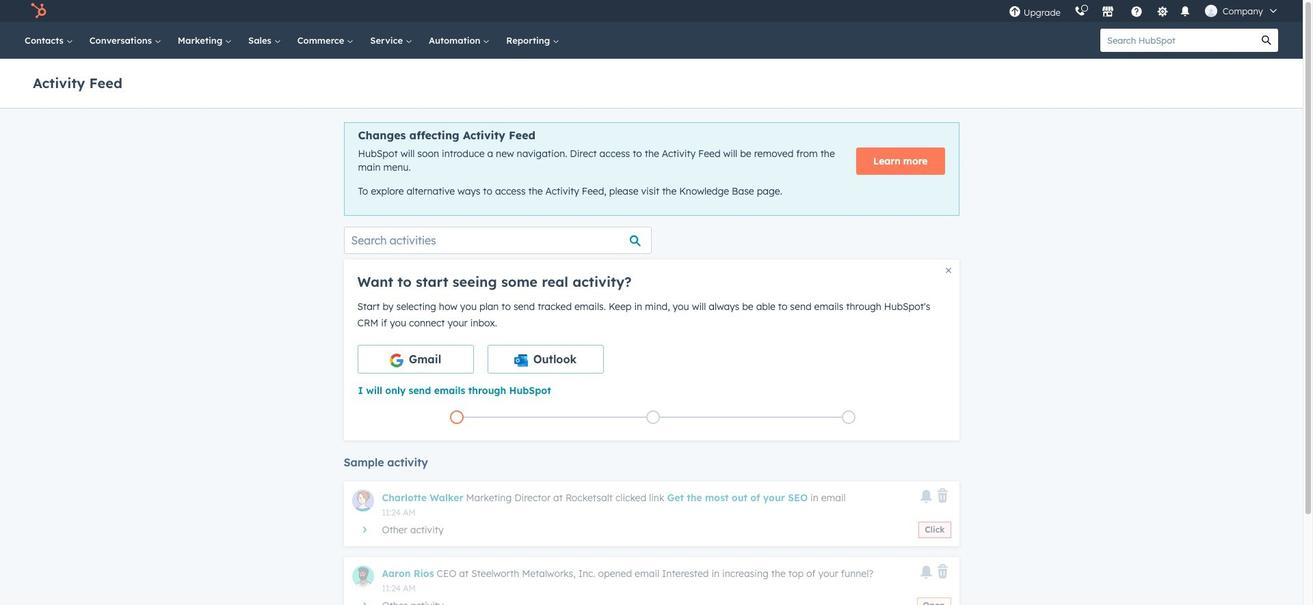 Task type: vqa. For each thing, say whether or not it's contained in the screenshot.
Onboarding.Steps.Finalstep.Title image
yes



Task type: locate. For each thing, give the bounding box(es) containing it.
Search HubSpot search field
[[1100, 29, 1255, 52]]

list
[[359, 408, 947, 427]]

menu
[[1002, 0, 1286, 22]]

None checkbox
[[487, 345, 604, 374]]

Search activities search field
[[344, 227, 651, 254]]

None checkbox
[[357, 345, 474, 374]]

onboarding.steps.sendtrackedemailingmail.title image
[[649, 415, 656, 422]]

close image
[[945, 268, 951, 273]]

jacob simon image
[[1205, 5, 1217, 17]]



Task type: describe. For each thing, give the bounding box(es) containing it.
marketplaces image
[[1102, 6, 1114, 18]]

onboarding.steps.finalstep.title image
[[845, 415, 852, 422]]



